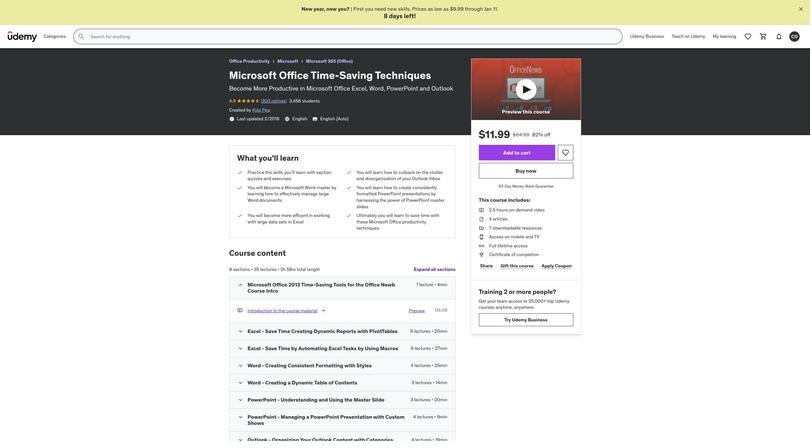Task type: vqa. For each thing, say whether or not it's contained in the screenshot.


Task type: locate. For each thing, give the bounding box(es) containing it.
small image for excel - save time by automating excel tasks by using macros
[[237, 345, 244, 352]]

with left custom
[[373, 414, 384, 420]]

become up documents on the top of page
[[264, 185, 280, 190]]

dynamic up excel - save time by automating excel tasks by using macros
[[314, 328, 335, 334]]

learn inside you will learn how to create consistently formatted powerpoint presentations by harnessing the power of powerpoint master slides
[[373, 185, 383, 190]]

office inside ultimately you will learn to save time with these microsoft office productivity techniques.
[[389, 219, 401, 225]]

by inside you will learn how to create consistently formatted powerpoint presentations by harnessing the power of powerpoint master slides
[[431, 191, 436, 197]]

0 vertical spatial learning
[[720, 33, 736, 39]]

0 horizontal spatial business
[[528, 317, 548, 323]]

0 vertical spatial saving
[[339, 69, 373, 82]]

1 horizontal spatial on
[[505, 234, 510, 240]]

2
[[504, 288, 507, 296]]

1 vertical spatial saving
[[316, 281, 332, 288]]

how inside you will become a microsoft word master by learning how to effectively manage large word documents
[[265, 191, 273, 197]]

0 horizontal spatial dynamic
[[292, 379, 313, 386]]

[auto]
[[336, 116, 349, 122]]

1 20min from the top
[[434, 328, 447, 334]]

2/2016
[[265, 116, 279, 122]]

with left data
[[248, 219, 256, 225]]

learn inside you will learn how to cutback on the clutter and disorganization of your outlook inbox
[[373, 169, 383, 175]]

xsmall image left formatted
[[346, 185, 351, 191]]

0 vertical spatial become
[[264, 185, 280, 190]]

14min
[[436, 380, 447, 385]]

1 horizontal spatial master
[[430, 197, 444, 203]]

team
[[497, 298, 507, 304]]

with inside you will become more efficent in working with large data sets in excel
[[248, 219, 256, 225]]

365
[[328, 58, 336, 64]]

coupon
[[555, 263, 572, 269]]

more
[[281, 212, 292, 218], [516, 288, 531, 296]]

save
[[265, 328, 277, 334], [265, 345, 277, 352]]

learn for you will learn how to create consistently formatted powerpoint presentations by harnessing the power of powerpoint master slides
[[373, 185, 383, 190]]

how for create
[[384, 185, 392, 190]]

small image for microsoft office 2013 time-saving tools for the office newb course intro
[[237, 282, 244, 288]]

tasks
[[343, 345, 357, 352]]

xsmall image for 2.5 hours on-demand video
[[479, 207, 484, 213]]

1 vertical spatial using
[[329, 396, 343, 403]]

time for creating
[[278, 328, 290, 334]]

2 vertical spatial creating
[[265, 379, 287, 386]]

1 horizontal spatial using
[[365, 345, 379, 352]]

access inside 'training 2 or more people? get your team access to 25,000+ top udemy courses anytime, anywhere.'
[[508, 298, 522, 304]]

4 small image from the top
[[237, 363, 244, 369]]

access
[[489, 234, 504, 240]]

xsmall image for you will become a microsoft word master by learning how to effectively manage large word documents
[[237, 185, 242, 191]]

1 horizontal spatial you
[[378, 212, 385, 218]]

1 horizontal spatial dynamic
[[314, 328, 335, 334]]

7 small image from the top
[[237, 437, 244, 441]]

3,456
[[289, 98, 301, 104]]

saving left tools at the bottom
[[316, 281, 332, 288]]

a down exercises
[[281, 185, 284, 190]]

2 english from the left
[[320, 116, 335, 122]]

how up documents on the top of page
[[265, 191, 273, 197]]

0 horizontal spatial on
[[416, 169, 421, 175]]

0 horizontal spatial large
[[257, 219, 267, 225]]

become for data
[[264, 212, 280, 218]]

udemy business link
[[626, 29, 668, 44]]

xsmall image for full lifetime access
[[479, 243, 484, 249]]

3 up 3 lectures • 20min
[[412, 380, 414, 385]]

learning inside you will become a microsoft word master by learning how to effectively manage large word documents
[[248, 191, 264, 197]]

more for or
[[516, 288, 531, 296]]

and up formatted
[[357, 176, 364, 181]]

more
[[253, 85, 267, 92]]

course up hours
[[490, 197, 507, 203]]

of inside you will learn how to cutback on the clutter and disorganization of your outlook inbox
[[397, 176, 401, 181]]

shows
[[248, 420, 264, 426]]

using down contents
[[329, 396, 343, 403]]

productivity
[[243, 58, 270, 64]]

this for preview
[[523, 108, 532, 115]]

-
[[262, 328, 264, 334], [262, 345, 264, 352], [262, 362, 264, 369], [262, 379, 264, 386], [277, 396, 280, 403], [277, 414, 280, 420]]

a inside you will become a microsoft word master by learning how to effectively manage large word documents
[[281, 185, 284, 190]]

27min
[[435, 345, 447, 351]]

categories
[[44, 33, 66, 39]]

master down section
[[317, 185, 331, 190]]

xsmall image left full
[[479, 243, 484, 249]]

2 horizontal spatial a
[[306, 414, 309, 420]]

$11.99 $64.99 82% off
[[479, 128, 550, 141]]

saving inside microsoft office time-saving techniques become more productive in microsoft office excel, word, powerpoint and outlook
[[339, 69, 373, 82]]

1 vertical spatial 20min
[[434, 397, 447, 403]]

learn down disorganization
[[373, 185, 383, 190]]

outlook inside microsoft office time-saving techniques become more productive in microsoft office excel, word, powerpoint and outlook
[[431, 85, 453, 92]]

lectures down 6 lectures • 27min
[[414, 363, 431, 368]]

• left 4min
[[435, 282, 436, 287]]

powerpoint inside microsoft office time-saving techniques become more productive in microsoft office excel, word, powerpoint and outlook
[[387, 85, 418, 92]]

learn for you will learn how to cutback on the clutter and disorganization of your outlook inbox
[[373, 169, 383, 175]]

1 vertical spatial course
[[248, 287, 265, 294]]

0 horizontal spatial a
[[281, 185, 284, 190]]

show lecture description image
[[321, 307, 327, 314]]

1 horizontal spatial outlook
[[431, 85, 453, 92]]

1 as from the left
[[428, 5, 433, 12]]

will inside you will learn how to create consistently formatted powerpoint presentations by harnessing the power of powerpoint master slides
[[365, 185, 372, 190]]

will up disorganization
[[365, 169, 372, 175]]

using left the macros
[[365, 345, 379, 352]]

lectures for word - creating a dynamic table of contents
[[415, 380, 432, 385]]

will inside ultimately you will learn to save time with these microsoft office productivity techniques.
[[386, 212, 393, 218]]

udemy inside udemy business link
[[630, 33, 645, 39]]

• left 25min
[[432, 363, 434, 368]]

newb
[[381, 281, 395, 288]]

1 horizontal spatial in
[[300, 85, 305, 92]]

kyle
[[252, 107, 261, 113]]

table
[[314, 379, 327, 386]]

0 horizontal spatial english
[[292, 116, 307, 122]]

new up days
[[387, 5, 397, 12]]

lectures down 3 lectures • 14min
[[414, 397, 431, 403]]

business left teach
[[646, 33, 664, 39]]

• up 4 lectures • 9min
[[432, 397, 433, 403]]

english for english [auto]
[[320, 116, 335, 122]]

co
[[791, 34, 798, 39]]

the right introduction
[[278, 308, 285, 314]]

0 horizontal spatial more
[[281, 212, 292, 218]]

1 become from the top
[[264, 185, 280, 190]]

more inside you will become more efficent in working with large data sets in excel
[[281, 212, 292, 218]]

back
[[526, 184, 534, 189]]

master
[[354, 396, 371, 403]]

1 vertical spatial a
[[288, 379, 291, 386]]

xsmall image left these
[[346, 212, 351, 219]]

1 vertical spatial how
[[384, 185, 392, 190]]

0 horizontal spatial outlook
[[412, 176, 428, 181]]

0 vertical spatial 3
[[412, 380, 414, 385]]

you for you will learn how to cutback on the clutter and disorganization of your outlook inbox
[[357, 169, 364, 175]]

this up $64.99
[[523, 108, 532, 115]]

1 horizontal spatial large
[[319, 191, 329, 197]]

sections right all
[[437, 267, 455, 272]]

your
[[402, 176, 411, 181], [487, 298, 496, 304]]

you for you will become more efficent in working with large data sets in excel
[[248, 212, 255, 218]]

shopping cart with 0 items image
[[760, 33, 767, 40]]

1 vertical spatial 4
[[411, 363, 413, 368]]

1
[[416, 282, 418, 287]]

1 vertical spatial in
[[309, 212, 313, 218]]

lectures for powerpoint - understanding and using the master slide
[[414, 397, 431, 403]]

office
[[229, 58, 242, 64], [279, 69, 309, 82], [334, 85, 350, 92], [389, 219, 401, 225], [272, 281, 287, 288], [365, 281, 380, 288]]

1 horizontal spatial new
[[387, 5, 397, 12]]

2 horizontal spatial in
[[309, 212, 313, 218]]

and
[[420, 85, 430, 92], [264, 176, 271, 181], [357, 176, 364, 181], [526, 234, 533, 240], [319, 396, 328, 403]]

1 vertical spatial business
[[528, 317, 548, 323]]

outlook inside you will learn how to cutback on the clutter and disorganization of your outlook inbox
[[412, 176, 428, 181]]

exercises
[[272, 176, 291, 181]]

for
[[347, 281, 354, 288]]

creating up the understanding
[[265, 379, 287, 386]]

• for word - creating consistent formatting with styles
[[432, 363, 434, 368]]

lectures left 9min
[[417, 414, 433, 420]]

time- down "microsoft 365 (office)" "link"
[[311, 69, 339, 82]]

in right the efficent
[[309, 212, 313, 218]]

with inside the powerpoint - managing a powerpoint presentation with custom shows
[[373, 414, 384, 420]]

8
[[384, 12, 388, 20]]

2 vertical spatial 4
[[413, 414, 416, 420]]

2 vertical spatial a
[[306, 414, 309, 420]]

1 vertical spatial 6
[[411, 345, 414, 351]]

0 vertical spatial you'll
[[259, 153, 278, 163]]

3 small image from the top
[[237, 345, 244, 352]]

a inside the powerpoint - managing a powerpoint presentation with custom shows
[[306, 414, 309, 420]]

0 vertical spatial master
[[317, 185, 331, 190]]

1 horizontal spatial saving
[[339, 69, 373, 82]]

learn up practice the skills you'll learn with section quizzes and exercises
[[280, 153, 299, 163]]

6 right the macros
[[411, 345, 414, 351]]

how inside you will learn how to create consistently formatted powerpoint presentations by harnessing the power of powerpoint master slides
[[384, 185, 392, 190]]

0 vertical spatial preview
[[502, 108, 522, 115]]

the inside button
[[278, 308, 285, 314]]

creating up 'automating'
[[291, 328, 313, 334]]

you inside you will become more efficent in working with large data sets in excel
[[248, 212, 255, 218]]

2 20min from the top
[[434, 397, 447, 403]]

formatted
[[357, 191, 377, 197]]

1 time from the top
[[278, 328, 290, 334]]

new
[[301, 5, 312, 12]]

course
[[533, 108, 550, 115], [490, 197, 507, 203], [519, 263, 534, 269], [286, 308, 300, 314]]

1 horizontal spatial this
[[523, 108, 532, 115]]

inbox
[[429, 176, 440, 181]]

apply
[[542, 263, 554, 269]]

1 horizontal spatial sections
[[437, 267, 455, 272]]

learn inside practice the skills you'll learn with section quizzes and exercises
[[296, 169, 306, 175]]

1 horizontal spatial more
[[516, 288, 531, 296]]

to left save
[[405, 212, 409, 218]]

become inside you will become more efficent in working with large data sets in excel
[[264, 212, 280, 218]]

• for powerpoint - managing a powerpoint presentation with custom shows
[[434, 414, 436, 420]]

people?
[[533, 288, 556, 296]]

learn for what you'll learn
[[280, 153, 299, 163]]

• left 27min
[[432, 345, 434, 351]]

0 horizontal spatial in
[[288, 219, 292, 225]]

you'll
[[259, 153, 278, 163], [284, 169, 295, 175]]

small image for word - creating consistent formatting with styles
[[237, 363, 244, 369]]

will inside you will become more efficent in working with large data sets in excel
[[256, 212, 263, 218]]

this right the gift
[[510, 263, 518, 269]]

- inside the powerpoint - managing a powerpoint presentation with custom shows
[[277, 414, 280, 420]]

and down table
[[319, 396, 328, 403]]

a up the understanding
[[288, 379, 291, 386]]

0 vertical spatial in
[[300, 85, 305, 92]]

1 save from the top
[[265, 328, 277, 334]]

lectures for word - creating consistent formatting with styles
[[414, 363, 431, 368]]

2 time from the top
[[278, 345, 290, 352]]

1 horizontal spatial english
[[320, 116, 335, 122]]

6 small image from the top
[[237, 397, 244, 403]]

lectures for excel - save time by automating excel tasks by using macros
[[415, 345, 431, 351]]

time-
[[311, 69, 339, 82], [301, 281, 316, 288]]

82%
[[532, 131, 543, 138]]

1 vertical spatial creating
[[265, 362, 287, 369]]

xsmall image down this
[[479, 207, 484, 213]]

will up formatted
[[365, 185, 372, 190]]

you inside you will learn how to create consistently formatted powerpoint presentations by harnessing the power of powerpoint master slides
[[357, 185, 364, 190]]

5 small image from the top
[[237, 380, 244, 386]]

as left low
[[428, 5, 433, 12]]

on
[[685, 33, 690, 39], [416, 169, 421, 175], [505, 234, 510, 240]]

0 vertical spatial save
[[265, 328, 277, 334]]

introduction to the course material
[[248, 308, 317, 314]]

lectures for excel - save time creating dynamic reports with pivottables
[[414, 328, 431, 334]]

2 save from the top
[[265, 345, 277, 352]]

0 horizontal spatial using
[[329, 396, 343, 403]]

learn left save
[[394, 212, 404, 218]]

4 right custom
[[413, 414, 416, 420]]

xsmall image right section
[[346, 169, 351, 176]]

0 vertical spatial business
[[646, 33, 664, 39]]

1 vertical spatial on
[[416, 169, 421, 175]]

practice the skills you'll learn with section quizzes and exercises
[[248, 169, 331, 181]]

• up 6 lectures • 27min
[[432, 328, 433, 334]]

business
[[646, 33, 664, 39], [528, 317, 548, 323]]

small image
[[237, 282, 244, 288], [237, 328, 244, 335], [237, 345, 244, 352], [237, 363, 244, 369], [237, 380, 244, 386], [237, 397, 244, 403], [237, 437, 244, 441]]

6 down preview button
[[410, 328, 413, 334]]

on right teach
[[685, 33, 690, 39]]

1 vertical spatial become
[[264, 212, 280, 218]]

0 vertical spatial a
[[281, 185, 284, 190]]

how inside you will learn how to cutback on the clutter and disorganization of your outlook inbox
[[384, 169, 392, 175]]

microsoft up techniques.
[[369, 219, 388, 225]]

master down the consistently on the right of page
[[430, 197, 444, 203]]

dynamic
[[314, 328, 335, 334], [292, 379, 313, 386]]

• for microsoft office 2013 time-saving tools for the office newb course intro
[[435, 282, 436, 287]]

slides
[[357, 204, 368, 209]]

tools
[[333, 281, 346, 288]]

1 vertical spatial dynamic
[[292, 379, 313, 386]]

xsmall image for access on mobile and tv
[[479, 234, 484, 240]]

xsmall image
[[299, 59, 305, 64], [229, 116, 234, 122], [237, 169, 242, 176], [237, 185, 242, 191], [237, 212, 242, 219], [479, 225, 484, 231], [479, 252, 484, 258], [237, 307, 242, 314]]

1 vertical spatial large
[[257, 219, 267, 225]]

pivottables
[[369, 328, 398, 334]]

1 vertical spatial 3
[[410, 397, 413, 403]]

to inside you will learn how to cutback on the clutter and disorganization of your outlook inbox
[[393, 169, 397, 175]]

0 vertical spatial outlook
[[431, 85, 453, 92]]

you right ultimately
[[378, 212, 385, 218]]

as right low
[[443, 5, 449, 12]]

0 horizontal spatial learning
[[248, 191, 264, 197]]

microsoft 365 (office) link
[[306, 57, 353, 65]]

0 vertical spatial 20min
[[434, 328, 447, 334]]

you inside new year, new you? | first you need new skills. prices as low as $9.99 through jan 11. 8 days left!
[[365, 5, 373, 12]]

large
[[319, 191, 329, 197], [257, 219, 267, 225]]

• for excel - save time creating dynamic reports with pivottables
[[432, 328, 433, 334]]

1 vertical spatial save
[[265, 345, 277, 352]]

0 vertical spatial time
[[278, 328, 290, 334]]

english [auto]
[[320, 116, 349, 122]]

xsmall image for you will learn how to create consistently formatted powerpoint presentations by harnessing the power of powerpoint master slides
[[346, 185, 351, 191]]

slide
[[372, 396, 384, 403]]

microsoft down the 35
[[248, 281, 271, 288]]

excel inside you will become more efficent in working with large data sets in excel
[[293, 219, 304, 225]]

on for access
[[505, 234, 510, 240]]

of down cutback
[[397, 176, 401, 181]]

time- inside microsoft office 2013 time-saving tools for the office newb course intro
[[301, 281, 316, 288]]

2 become from the top
[[264, 212, 280, 218]]

1 horizontal spatial you'll
[[284, 169, 295, 175]]

microsoft inside microsoft office 2013 time-saving tools for the office newb course intro
[[248, 281, 271, 288]]

• for powerpoint - understanding and using the master slide
[[432, 397, 433, 403]]

you
[[357, 169, 364, 175], [248, 185, 255, 190], [357, 185, 364, 190], [248, 212, 255, 218]]

learning right my
[[720, 33, 736, 39]]

microsoft up effectively
[[285, 185, 304, 190]]

the left power
[[380, 197, 386, 203]]

the inside practice the skills you'll learn with section quizzes and exercises
[[265, 169, 272, 175]]

to up anywhere.
[[523, 298, 527, 304]]

2 vertical spatial how
[[265, 191, 273, 197]]

creating for consistent
[[265, 362, 287, 369]]

1 vertical spatial outlook
[[412, 176, 428, 181]]

1 vertical spatial this
[[510, 263, 518, 269]]

of right table
[[329, 379, 334, 386]]

0 horizontal spatial you'll
[[259, 153, 278, 163]]

- for excel - save time creating dynamic reports with pivottables
[[262, 328, 264, 334]]

• left 9min
[[434, 414, 436, 420]]

your up courses
[[487, 298, 496, 304]]

0 vertical spatial large
[[319, 191, 329, 197]]

6 lectures • 20min
[[410, 328, 447, 334]]

this for gift
[[510, 263, 518, 269]]

0 vertical spatial you
[[365, 5, 373, 12]]

you inside you will become a microsoft word master by learning how to effectively manage large word documents
[[248, 185, 255, 190]]

save for by
[[265, 345, 277, 352]]

course down completion
[[519, 263, 534, 269]]

time
[[278, 328, 290, 334], [278, 345, 290, 352]]

xsmall image left 4 articles
[[479, 216, 484, 222]]

skills
[[273, 169, 283, 175]]

and inside practice the skills you'll learn with section quizzes and exercises
[[264, 176, 271, 181]]

to
[[514, 149, 520, 156], [393, 169, 397, 175], [393, 185, 397, 190], [274, 191, 279, 197], [405, 212, 409, 218], [523, 298, 527, 304], [273, 308, 277, 314]]

students
[[302, 98, 320, 104]]

will inside you will become a microsoft word master by learning how to effectively manage large word documents
[[256, 185, 263, 190]]

your down cutback
[[402, 176, 411, 181]]

learn
[[280, 153, 299, 163], [296, 169, 306, 175], [373, 169, 383, 175], [373, 185, 383, 190], [394, 212, 404, 218]]

more inside 'training 2 or more people? get your team access to 25,000+ top udemy courses anytime, anywhere.'
[[516, 288, 531, 296]]

udemy
[[630, 33, 645, 39], [691, 33, 705, 39], [555, 298, 569, 304], [512, 317, 527, 323]]

become inside you will become a microsoft word master by learning how to effectively manage large word documents
[[264, 185, 280, 190]]

• left 14min
[[433, 380, 434, 385]]

0 horizontal spatial your
[[402, 176, 411, 181]]

xsmall image
[[271, 59, 276, 64], [346, 169, 351, 176], [346, 185, 351, 191], [479, 207, 484, 213], [346, 212, 351, 219], [479, 216, 484, 222], [479, 234, 484, 240], [479, 243, 484, 249]]

you'll up skills
[[259, 153, 278, 163]]

more right or
[[516, 288, 531, 296]]

new left you?
[[326, 5, 337, 12]]

through
[[465, 5, 483, 12]]

0 vertical spatial how
[[384, 169, 392, 175]]

sections right '9' at the left bottom of page
[[233, 266, 250, 272]]

learn right skills
[[296, 169, 306, 175]]

the left clutter
[[422, 169, 429, 175]]

powerpoint down the presentations
[[406, 197, 429, 203]]

days
[[389, 12, 403, 20]]

Search for anything text field
[[89, 31, 614, 42]]

20min down 14min
[[434, 397, 447, 403]]

will inside you will learn how to cutback on the clutter and disorganization of your outlook inbox
[[365, 169, 372, 175]]

0 horizontal spatial preview
[[409, 308, 425, 314]]

how for cutback
[[384, 169, 392, 175]]

1 vertical spatial you
[[378, 212, 385, 218]]

the inside you will learn how to create consistently formatted powerpoint presentations by harnessing the power of powerpoint master slides
[[380, 197, 386, 203]]

1 vertical spatial more
[[516, 288, 531, 296]]

learning
[[720, 33, 736, 39], [248, 191, 264, 197]]

microsoft up productive
[[277, 58, 298, 64]]

english
[[292, 116, 307, 122], [320, 116, 335, 122]]

by inside you will become a microsoft word master by learning how to effectively manage large word documents
[[332, 185, 336, 190]]

4 for word - creating consistent formatting with styles
[[411, 363, 413, 368]]

1 horizontal spatial a
[[288, 379, 291, 386]]

small image for powerpoint - understanding and using the master slide
[[237, 397, 244, 403]]

full lifetime access
[[489, 243, 528, 249]]

0 horizontal spatial as
[[428, 5, 433, 12]]

0 vertical spatial more
[[281, 212, 292, 218]]

preview this course
[[502, 108, 550, 115]]

to inside ultimately you will learn to save time with these microsoft office productivity techniques.
[[405, 212, 409, 218]]

large inside you will become more efficent in working with large data sets in excel
[[257, 219, 267, 225]]

0 horizontal spatial saving
[[316, 281, 332, 288]]

1 small image from the top
[[237, 282, 244, 288]]

macros
[[380, 345, 398, 352]]

powerpoint down techniques
[[387, 85, 418, 92]]

2 new from the left
[[387, 5, 397, 12]]

1 horizontal spatial as
[[443, 5, 449, 12]]

small image for word - creating a dynamic table of contents
[[237, 380, 244, 386]]

and down techniques
[[420, 85, 430, 92]]

1 english from the left
[[292, 116, 307, 122]]

small image
[[237, 414, 244, 420]]

0 vertical spatial 6
[[410, 328, 413, 334]]

1 vertical spatial time-
[[301, 281, 316, 288]]

saving up excel,
[[339, 69, 373, 82]]

english right course language icon
[[292, 116, 307, 122]]

1 vertical spatial master
[[430, 197, 444, 203]]

9min
[[437, 414, 447, 420]]

top
[[547, 298, 554, 304]]

the right for at the bottom left
[[356, 281, 364, 288]]

20min
[[434, 328, 447, 334], [434, 397, 447, 403]]

1 vertical spatial preview
[[409, 308, 425, 314]]

2 horizontal spatial on
[[685, 33, 690, 39]]

on right cutback
[[416, 169, 421, 175]]

0 horizontal spatial new
[[326, 5, 337, 12]]

xsmall image left access
[[479, 234, 484, 240]]

lectures down 6 lectures • 20min
[[415, 345, 431, 351]]

with inside ultimately you will learn to save time with these microsoft office productivity techniques.
[[431, 212, 439, 218]]

on for teach
[[685, 33, 690, 39]]

lectures for powerpoint - managing a powerpoint presentation with custom shows
[[417, 414, 433, 420]]

1 horizontal spatial preview
[[502, 108, 522, 115]]

need
[[374, 5, 386, 12]]

udemy inside try udemy business link
[[512, 317, 527, 323]]

2 vertical spatial on
[[505, 234, 510, 240]]

0 vertical spatial time-
[[311, 69, 339, 82]]

time up consistent
[[278, 345, 290, 352]]

1 vertical spatial you'll
[[284, 169, 295, 175]]

you inside you will learn how to cutback on the clutter and disorganization of your outlook inbox
[[357, 169, 364, 175]]

how up disorganization
[[384, 169, 392, 175]]

to left cutback
[[393, 169, 397, 175]]

and right quizzes
[[264, 176, 271, 181]]

2 small image from the top
[[237, 328, 244, 335]]

with right 'reports'
[[357, 328, 368, 334]]

4 for powerpoint - managing a powerpoint presentation with custom shows
[[413, 414, 416, 420]]

become up data
[[264, 212, 280, 218]]

xsmall image for you will learn how to cutback on the clutter and disorganization of your outlook inbox
[[346, 169, 351, 176]]

of right power
[[401, 197, 405, 203]]

1 vertical spatial your
[[487, 298, 496, 304]]

microsoft inside ultimately you will learn to save time with these microsoft office productivity techniques.
[[369, 219, 388, 225]]

jan
[[484, 5, 492, 12]]

you'll inside practice the skills you'll learn with section quizzes and exercises
[[284, 169, 295, 175]]

saving inside microsoft office 2013 time-saving tools for the office newb course intro
[[316, 281, 332, 288]]

4 up 7
[[489, 216, 492, 222]]

this inside button
[[523, 108, 532, 115]]

0 horizontal spatial this
[[510, 263, 518, 269]]

1 vertical spatial access
[[508, 298, 522, 304]]



Task type: describe. For each thing, give the bounding box(es) containing it.
2.5
[[489, 207, 495, 213]]

share button
[[479, 259, 494, 272]]

all
[[431, 267, 436, 272]]

apply coupon button
[[540, 259, 573, 272]]

presentations
[[402, 191, 430, 197]]

new year, new you? | first you need new skills. prices as low as $9.99 through jan 11. 8 days left!
[[301, 5, 498, 20]]

closed captions image
[[312, 116, 318, 122]]

6 for excel - save time by automating excel tasks by using macros
[[411, 345, 414, 351]]

and left tv
[[526, 234, 533, 240]]

styles
[[356, 362, 372, 369]]

$11.99
[[479, 128, 510, 141]]

master inside you will learn how to create consistently formatted powerpoint presentations by harnessing the power of powerpoint master slides
[[430, 197, 444, 203]]

word,
[[369, 85, 385, 92]]

preview this course button
[[471, 59, 581, 120]]

create
[[399, 185, 411, 190]]

preview for preview this course
[[502, 108, 522, 115]]

save for creating
[[265, 328, 277, 334]]

to inside 'training 2 or more people? get your team access to 25,000+ top udemy courses anytime, anywhere.'
[[523, 298, 527, 304]]

30-day money-back guarantee
[[498, 184, 554, 189]]

these
[[357, 219, 368, 225]]

of inside you will learn how to create consistently formatted powerpoint presentations by harnessing the power of powerpoint master slides
[[401, 197, 405, 203]]

you will become more efficent in working with large data sets in excel
[[248, 212, 330, 225]]

a for microsoft
[[281, 185, 284, 190]]

- for word - creating consistent formatting with styles
[[262, 362, 264, 369]]

on-
[[509, 207, 516, 213]]

total
[[297, 266, 306, 272]]

creating for a
[[265, 379, 287, 386]]

7
[[489, 225, 492, 231]]

2 as from the left
[[443, 5, 449, 12]]

preview for preview
[[409, 308, 425, 314]]

my learning link
[[709, 29, 740, 44]]

guarantee
[[535, 184, 554, 189]]

your inside you will learn how to cutback on the clutter and disorganization of your outlook inbox
[[402, 176, 411, 181]]

course up the 82%
[[533, 108, 550, 115]]

time for by
[[278, 345, 290, 352]]

4.5
[[229, 98, 236, 104]]

xsmall image for 4 articles
[[479, 216, 484, 222]]

30-
[[498, 184, 505, 189]]

master inside you will become a microsoft word master by learning how to effectively manage large word documents
[[317, 185, 331, 190]]

udemy image
[[8, 31, 37, 42]]

access on mobile and tv
[[489, 234, 539, 240]]

sections inside dropdown button
[[437, 267, 455, 272]]

(203 ratings)
[[261, 98, 287, 104]]

excel - save time by automating excel tasks by using macros
[[248, 345, 398, 352]]

6 for excel - save time creating dynamic reports with pivottables
[[410, 328, 413, 334]]

buy now button
[[479, 163, 573, 179]]

udemy inside teach on udemy link
[[691, 33, 705, 39]]

you for you will become a microsoft word master by learning how to effectively manage large word documents
[[248, 185, 255, 190]]

in inside microsoft office time-saving techniques become more productive in microsoft office excel, word, powerpoint and outlook
[[300, 85, 305, 92]]

1 horizontal spatial business
[[646, 33, 664, 39]]

20min for excel - save time creating dynamic reports with pivottables
[[434, 328, 447, 334]]

manage
[[301, 191, 318, 197]]

off
[[544, 131, 550, 138]]

expand all sections
[[414, 267, 455, 272]]

share
[[480, 263, 493, 269]]

anywhere.
[[514, 304, 535, 310]]

0 vertical spatial using
[[365, 345, 379, 352]]

training 2 or more people? get your team access to 25,000+ top udemy courses anytime, anywhere.
[[479, 288, 569, 310]]

gift this course
[[501, 263, 534, 269]]

buy now
[[515, 167, 536, 174]]

resources
[[522, 225, 542, 231]]

of down full lifetime access
[[511, 252, 515, 258]]

course content
[[229, 248, 286, 258]]

2h 58m
[[280, 266, 296, 272]]

productivity
[[402, 219, 426, 225]]

you inside ultimately you will learn to save time with these microsoft office productivity techniques.
[[378, 212, 385, 218]]

consistently
[[412, 185, 437, 190]]

9 sections • 35 lectures • 2h 58m total length
[[229, 266, 320, 272]]

downloadable
[[493, 225, 521, 231]]

3 lectures • 20min
[[410, 397, 447, 403]]

0 vertical spatial 4
[[489, 216, 492, 222]]

become for how
[[264, 185, 280, 190]]

xsmall image for last updated 2/2016
[[229, 116, 234, 122]]

english for english
[[292, 116, 307, 122]]

- for powerpoint - managing a powerpoint presentation with custom shows
[[277, 414, 280, 420]]

to left cart
[[514, 149, 520, 156]]

the inside you will learn how to cutback on the clutter and disorganization of your outlook inbox
[[422, 169, 429, 175]]

xsmall image for ultimately you will learn to save time with these microsoft office productivity techniques.
[[346, 212, 351, 219]]

microsoft inside "microsoft 365 (office)" "link"
[[306, 58, 327, 64]]

and inside you will learn how to cutback on the clutter and disorganization of your outlook inbox
[[357, 176, 364, 181]]

techniques.
[[357, 225, 380, 231]]

submit search image
[[78, 33, 85, 40]]

effectively
[[280, 191, 300, 197]]

xsmall image for practice the skills you'll learn with section quizzes and exercises
[[237, 169, 242, 176]]

excel,
[[352, 85, 368, 92]]

0 vertical spatial access
[[514, 243, 528, 249]]

1 new from the left
[[326, 5, 337, 12]]

powerpoint down powerpoint - understanding and using the master slide
[[310, 414, 339, 420]]

2 vertical spatial in
[[288, 219, 292, 225]]

0 vertical spatial course
[[229, 248, 255, 258]]

clutter
[[430, 169, 443, 175]]

on inside you will learn how to cutback on the clutter and disorganization of your outlook inbox
[[416, 169, 421, 175]]

cutback
[[399, 169, 415, 175]]

teach on udemy
[[672, 33, 705, 39]]

quizzes
[[248, 176, 263, 181]]

0 vertical spatial dynamic
[[314, 328, 335, 334]]

3 for word - creating a dynamic table of contents
[[412, 380, 414, 385]]

• for excel - save time by automating excel tasks by using macros
[[432, 345, 434, 351]]

course inside microsoft office 2013 time-saving tools for the office newb course intro
[[248, 287, 265, 294]]

reports
[[336, 328, 356, 334]]

• left the 35
[[251, 266, 253, 272]]

intro
[[266, 287, 278, 294]]

what you'll learn
[[237, 153, 299, 163]]

4min
[[437, 282, 447, 287]]

$64.99
[[513, 131, 530, 138]]

to inside you will learn how to create consistently formatted powerpoint presentations by harnessing the power of powerpoint master slides
[[393, 185, 397, 190]]

and inside microsoft office time-saving techniques become more productive in microsoft office excel, word, powerpoint and outlook
[[420, 85, 430, 92]]

$9.99
[[450, 5, 464, 12]]

expand
[[414, 267, 430, 272]]

9
[[229, 266, 232, 272]]

25min
[[435, 363, 447, 368]]

last
[[237, 116, 246, 122]]

managing
[[281, 414, 305, 420]]

- for powerpoint - understanding and using the master slide
[[277, 396, 280, 403]]

small image for excel - save time creating dynamic reports with pivottables
[[237, 328, 244, 335]]

microsoft inside you will become a microsoft word master by learning how to effectively manage large word documents
[[285, 185, 304, 190]]

large inside you will become a microsoft word master by learning how to effectively manage large word documents
[[319, 191, 329, 197]]

04:05
[[435, 307, 447, 313]]

content
[[257, 248, 286, 258]]

mobile
[[511, 234, 524, 240]]

wishlist image
[[562, 149, 569, 157]]

will for you will learn how to cutback on the clutter and disorganization of your outlook inbox
[[365, 169, 372, 175]]

0 horizontal spatial sections
[[233, 266, 250, 272]]

4 articles
[[489, 216, 508, 222]]

close image
[[798, 6, 804, 12]]

udemy inside 'training 2 or more people? get your team access to 25,000+ top udemy courses anytime, anywhere.'
[[555, 298, 569, 304]]

1 horizontal spatial learning
[[720, 33, 736, 39]]

microsoft 365 (office)
[[306, 58, 353, 64]]

wishlist image
[[744, 33, 752, 40]]

powerpoint up power
[[378, 191, 401, 197]]

updated
[[247, 116, 263, 122]]

microsoft down the office productivity link
[[229, 69, 277, 82]]

a for dynamic
[[288, 379, 291, 386]]

- for excel - save time by automating excel tasks by using macros
[[262, 345, 264, 352]]

• for word - creating a dynamic table of contents
[[433, 380, 434, 385]]

0 vertical spatial creating
[[291, 328, 313, 334]]

more for become
[[281, 212, 292, 218]]

word - creating a dynamic table of contents
[[248, 379, 357, 386]]

course language image
[[285, 116, 290, 122]]

ratings)
[[271, 98, 287, 104]]

20min for powerpoint - understanding and using the master slide
[[434, 397, 447, 403]]

with inside practice the skills you'll learn with section quizzes and exercises
[[307, 169, 315, 175]]

buy
[[515, 167, 525, 174]]

microsoft up students
[[306, 85, 332, 92]]

course left material
[[286, 308, 300, 314]]

• left "2h 58m"
[[278, 266, 279, 272]]

learn inside ultimately you will learn to save time with these microsoft office productivity techniques.
[[394, 212, 404, 218]]

hours
[[497, 207, 508, 213]]

disorganization
[[365, 176, 396, 181]]

lectures right the 35
[[260, 266, 277, 272]]

working
[[314, 212, 330, 218]]

notifications image
[[775, 33, 783, 40]]

3 for powerpoint - understanding and using the master slide
[[410, 397, 413, 403]]

completion
[[516, 252, 539, 258]]

will for you will become more efficent in working with large data sets in excel
[[256, 212, 263, 218]]

day
[[505, 184, 511, 189]]

save
[[410, 212, 420, 218]]

categories button
[[40, 29, 70, 44]]

last updated 2/2016
[[237, 116, 279, 122]]

ultimately
[[357, 212, 377, 218]]

the inside microsoft office 2013 time-saving tools for the office newb course intro
[[356, 281, 364, 288]]

expand all sections button
[[414, 263, 455, 276]]

will for you will become a microsoft word master by learning how to effectively manage large word documents
[[256, 185, 263, 190]]

my
[[713, 33, 719, 39]]

microsoft office 2013 time-saving tools for the office newb course intro
[[248, 281, 395, 294]]

powerpoint right small image
[[248, 414, 276, 420]]

xsmall image for you will become more efficent in working with large data sets in excel
[[237, 212, 242, 219]]

xsmall image for 7 downloadable resources
[[479, 225, 484, 231]]

3,456 students
[[289, 98, 320, 104]]

will for you will learn how to create consistently formatted powerpoint presentations by harnessing the power of powerpoint master slides
[[365, 185, 372, 190]]

xsmall image left microsoft link
[[271, 59, 276, 64]]

powerpoint - managing a powerpoint presentation with custom shows
[[248, 414, 405, 426]]

you for you will learn how to create consistently formatted powerpoint presentations by harnessing the power of powerpoint master slides
[[357, 185, 364, 190]]

xsmall image for certificate of completion
[[479, 252, 484, 258]]

to right introduction
[[273, 308, 277, 314]]

you?
[[338, 5, 350, 12]]

the left master
[[344, 396, 353, 403]]

skills.
[[398, 5, 411, 12]]

to inside you will become a microsoft word master by learning how to effectively manage large word documents
[[274, 191, 279, 197]]

training
[[479, 288, 502, 296]]

add to cart
[[503, 149, 531, 156]]

with left styles
[[344, 362, 355, 369]]

documents
[[259, 197, 282, 203]]

your inside 'training 2 or more people? get your team access to 25,000+ top udemy courses anytime, anywhere.'
[[487, 298, 496, 304]]

time- inside microsoft office time-saving techniques become more productive in microsoft office excel, word, powerpoint and outlook
[[311, 69, 339, 82]]

become
[[229, 85, 252, 92]]

powerpoint - understanding and using the master slide
[[248, 396, 384, 403]]

a for powerpoint
[[306, 414, 309, 420]]

- for word - creating a dynamic table of contents
[[262, 379, 264, 386]]

powerpoint up shows
[[248, 396, 276, 403]]



